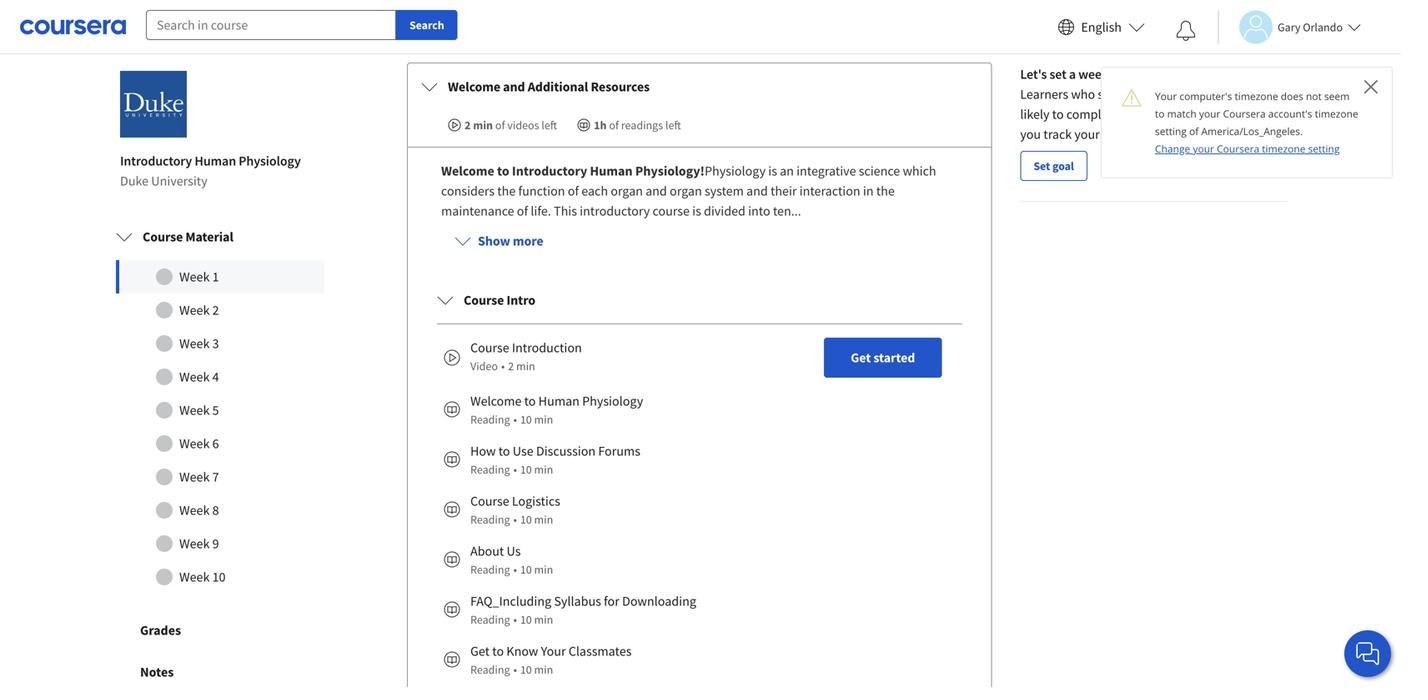 Task type: vqa. For each thing, say whether or not it's contained in the screenshot.
the bottommost Welcome
yes



Task type: locate. For each thing, give the bounding box(es) containing it.
3 reading from the top
[[471, 512, 510, 527]]

0 horizontal spatial is
[[693, 203, 701, 220]]

gary orlando
[[1278, 20, 1343, 35]]

show notifications image
[[1176, 21, 1196, 41]]

introductory up function
[[512, 163, 587, 179]]

• inside welcome to human physiology reading • 10 min
[[514, 412, 517, 427]]

welcome inside dropdown button
[[448, 79, 501, 95]]

physiology
[[239, 153, 301, 169], [705, 163, 766, 179], [582, 393, 643, 410]]

to for get to know your classmates reading • 10 min
[[492, 643, 504, 660]]

left right the "readings"
[[666, 118, 681, 133]]

more down life.
[[513, 233, 544, 250]]

1 horizontal spatial get
[[851, 350, 871, 366]]

course for course material
[[143, 229, 183, 245]]

course
[[653, 203, 690, 220]]

welcome
[[448, 79, 501, 95], [441, 163, 495, 179], [471, 393, 522, 410]]

get inside get to know your classmates reading • 10 min
[[471, 643, 490, 660]]

2 organ from the left
[[670, 183, 702, 199]]

0 horizontal spatial left
[[542, 118, 557, 133]]

10 inside course logistics reading • 10 min
[[520, 512, 532, 527]]

6 week from the top
[[179, 436, 210, 452]]

get inside button
[[851, 350, 871, 366]]

1 horizontal spatial set
[[1098, 86, 1115, 103]]

0 horizontal spatial physiology
[[239, 153, 301, 169]]

are
[[1153, 86, 1171, 103]]

and up 2 min of videos left on the left top of the page
[[503, 79, 525, 95]]

min inside course logistics reading • 10 min
[[534, 512, 553, 527]]

ten...
[[773, 203, 801, 220]]

Search in course text field
[[146, 10, 396, 40]]

a down weekly
[[1117, 86, 1124, 103]]

a up who
[[1069, 66, 1076, 83]]

course left logistics
[[471, 493, 509, 510]]

show more
[[478, 233, 544, 250]]

goal up warning icon at the top right of page
[[1122, 66, 1146, 83]]

min up "discussion"
[[534, 412, 553, 427]]

show more button
[[441, 221, 557, 261]]

match
[[1168, 107, 1197, 121]]

10 down us at bottom left
[[520, 562, 532, 577]]

readings
[[621, 118, 663, 133]]

min down logistics
[[534, 512, 553, 527]]

to for welcome to introductory human physiology!
[[497, 163, 509, 179]]

5 week from the top
[[179, 402, 210, 419]]

course inside course logistics reading • 10 min
[[471, 493, 509, 510]]

course for course logistics reading • 10 min
[[471, 493, 509, 510]]

2 horizontal spatial 2
[[508, 359, 514, 374]]

welcome for welcome to introductory human physiology!
[[441, 163, 495, 179]]

0 horizontal spatial introductory
[[120, 153, 192, 169]]

min inside welcome to human physiology reading • 10 min
[[534, 412, 553, 427]]

coursera down america/los_angeles.
[[1217, 142, 1260, 156]]

reading inside about us reading • 10 min
[[471, 562, 510, 577]]

1 vertical spatial get
[[471, 643, 490, 660]]

9 week from the top
[[179, 536, 210, 552]]

10 down logistics
[[520, 512, 532, 527]]

1 vertical spatial is
[[693, 203, 701, 220]]

0 vertical spatial more
[[1201, 86, 1230, 103]]

welcome and additional resources button
[[408, 63, 991, 110]]

week 2 link
[[116, 294, 325, 327]]

10 inside about us reading • 10 min
[[520, 562, 532, 577]]

organ up course
[[670, 183, 702, 199]]

started
[[874, 350, 915, 366]]

• down us at bottom left
[[514, 562, 517, 577]]

to
[[1053, 106, 1064, 123], [1155, 107, 1165, 121], [497, 163, 509, 179], [524, 393, 536, 410], [499, 443, 510, 460], [492, 643, 504, 660]]

of left the videos
[[495, 118, 505, 133]]

8 week from the top
[[179, 502, 210, 519]]

coursera image
[[20, 14, 126, 40]]

min down know
[[534, 662, 553, 678]]

1 vertical spatial welcome
[[441, 163, 495, 179]]

you
[[1021, 126, 1041, 143]]

0 horizontal spatial a
[[1069, 66, 1076, 83]]

reading down know
[[471, 662, 510, 678]]

seem
[[1325, 89, 1350, 103]]

• down know
[[514, 662, 517, 678]]

week left 7
[[179, 469, 210, 486]]

welcome up 2 min of videos left on the left top of the page
[[448, 79, 501, 95]]

for
[[604, 593, 620, 610]]

coursera up america/los_angeles.
[[1223, 107, 1266, 121]]

2 vertical spatial timezone
[[1262, 142, 1306, 156]]

intro
[[507, 292, 536, 309]]

min left the videos
[[473, 118, 493, 133]]

search
[[410, 18, 444, 33]]

course introduction video • 2 min
[[471, 340, 582, 374]]

2 horizontal spatial physiology
[[705, 163, 766, 179]]

1 horizontal spatial the
[[877, 183, 895, 199]]

human up university
[[195, 153, 236, 169]]

• down faq_including
[[514, 612, 517, 627]]

to inside 'how to use discussion forums reading • 10 min'
[[499, 443, 510, 460]]

10 down use
[[520, 462, 532, 477]]

1 vertical spatial 2
[[212, 302, 219, 319]]

week for week 2
[[179, 302, 210, 319]]

week 8
[[179, 502, 219, 519]]

each
[[582, 183, 608, 199]]

10 down faq_including
[[520, 612, 532, 627]]

1 vertical spatial a
[[1117, 86, 1124, 103]]

1 reading from the top
[[471, 412, 510, 427]]

1 vertical spatial your
[[541, 643, 566, 660]]

your
[[1155, 89, 1177, 103], [541, 643, 566, 660]]

10 inside get to know your classmates reading • 10 min
[[520, 662, 532, 678]]

• down logistics
[[514, 512, 517, 527]]

2 vertical spatial welcome
[[471, 393, 522, 410]]

week left "6"
[[179, 436, 210, 452]]

4 reading from the top
[[471, 562, 510, 577]]

7 week from the top
[[179, 469, 210, 486]]

to up track
[[1053, 106, 1064, 123]]

week left 3
[[179, 335, 210, 352]]

6 reading from the top
[[471, 662, 510, 678]]

1 vertical spatial more
[[513, 233, 544, 250]]

reading down how
[[471, 462, 510, 477]]

0 vertical spatial 2
[[465, 118, 471, 133]]

0 vertical spatial goal
[[1122, 66, 1146, 83]]

human up each
[[590, 163, 633, 179]]

your inside learners who set a goal are 75% more likely to complete the course. we'll help you track your progress.
[[1075, 126, 1100, 143]]

material
[[186, 229, 233, 245]]

your computer's timezone does not seem to match your coursera account's timezone setting of america/los_angeles. change your coursera timezone setting
[[1155, 89, 1359, 156]]

goal right set
[[1053, 159, 1074, 174]]

timezone mismatch warning modal dialog
[[1101, 67, 1393, 179]]

let's
[[1021, 66, 1047, 83]]

course logistics reading • 10 min
[[471, 493, 560, 527]]

faq_including syllabus for downloading reading • 10 min
[[471, 593, 697, 627]]

1 horizontal spatial 2
[[465, 118, 471, 133]]

10 week from the top
[[179, 569, 210, 586]]

goal inside button
[[1053, 159, 1074, 174]]

timezone up help
[[1235, 89, 1279, 103]]

us
[[507, 543, 521, 560]]

to inside your computer's timezone does not seem to match your coursera account's timezone setting of america/los_angeles. change your coursera timezone setting
[[1155, 107, 1165, 121]]

goal left 'are' at right top
[[1127, 86, 1151, 103]]

syllabus
[[554, 593, 601, 610]]

introductory
[[120, 153, 192, 169], [512, 163, 587, 179]]

reading inside faq_including syllabus for downloading reading • 10 min
[[471, 612, 510, 627]]

10
[[520, 412, 532, 427], [520, 462, 532, 477], [520, 512, 532, 527], [520, 562, 532, 577], [212, 569, 226, 586], [520, 612, 532, 627], [520, 662, 532, 678]]

introductory inside introductory human physiology duke university
[[120, 153, 192, 169]]

reading up about at the left of the page
[[471, 512, 510, 527]]

min up faq_including
[[534, 562, 553, 577]]

your up course.
[[1155, 89, 1177, 103]]

1 horizontal spatial physiology
[[582, 393, 643, 410]]

and inside welcome and additional resources dropdown button
[[503, 79, 525, 95]]

min down "discussion"
[[534, 462, 553, 477]]

week 7
[[179, 469, 219, 486]]

•
[[501, 359, 505, 374], [514, 412, 517, 427], [514, 462, 517, 477], [514, 512, 517, 527], [514, 562, 517, 577], [514, 612, 517, 627], [514, 662, 517, 678]]

3
[[212, 335, 219, 352]]

computer's
[[1180, 89, 1233, 103]]

0 horizontal spatial the
[[497, 183, 516, 199]]

use
[[513, 443, 534, 460]]

1 week from the top
[[179, 269, 210, 285]]

1 vertical spatial goal
[[1127, 86, 1151, 103]]

2 week from the top
[[179, 302, 210, 319]]

logistics
[[512, 493, 560, 510]]

week left 8 at left
[[179, 502, 210, 519]]

considers
[[441, 183, 495, 199]]

set goal
[[1034, 159, 1074, 174]]

week 8 link
[[116, 494, 325, 527]]

min down faq_including
[[534, 612, 553, 627]]

goal inside learners who set a goal are 75% more likely to complete the course. we'll help you track your progress.
[[1127, 86, 1151, 103]]

• down use
[[514, 462, 517, 477]]

your down complete
[[1075, 126, 1100, 143]]

1 horizontal spatial more
[[1201, 86, 1230, 103]]

0 vertical spatial is
[[769, 163, 777, 179]]

0 vertical spatial set
[[1050, 66, 1067, 83]]

organ up introductory
[[611, 183, 643, 199]]

0 vertical spatial welcome
[[448, 79, 501, 95]]

3 week from the top
[[179, 335, 210, 352]]

1 horizontal spatial a
[[1117, 86, 1124, 103]]

set
[[1034, 159, 1051, 174]]

course left material
[[143, 229, 183, 245]]

weekly
[[1079, 66, 1119, 83]]

10 up use
[[520, 412, 532, 427]]

learners
[[1021, 86, 1069, 103]]

physiology!
[[636, 163, 705, 179]]

to inside welcome to human physiology reading • 10 min
[[524, 393, 536, 410]]

1 horizontal spatial human
[[539, 393, 580, 410]]

0 horizontal spatial organ
[[611, 183, 643, 199]]

the right in on the right top
[[877, 183, 895, 199]]

week left 5
[[179, 402, 210, 419]]

1h of readings left
[[594, 118, 681, 133]]

your
[[1200, 107, 1221, 121], [1075, 126, 1100, 143], [1193, 142, 1215, 156]]

course inside course introduction video • 2 min
[[471, 340, 509, 356]]

set down weekly
[[1098, 86, 1115, 103]]

week down week 9
[[179, 569, 210, 586]]

2 up 3
[[212, 302, 219, 319]]

0 vertical spatial a
[[1069, 66, 1076, 83]]

welcome for welcome and additional resources
[[448, 79, 501, 95]]

track
[[1044, 126, 1072, 143]]

timezone
[[1235, 89, 1279, 103], [1315, 107, 1359, 121], [1262, 142, 1306, 156]]

of down we'll
[[1190, 124, 1199, 138]]

2 right the video
[[508, 359, 514, 374]]

a inside learners who set a goal are 75% more likely to complete the course. we'll help you track your progress.
[[1117, 86, 1124, 103]]

0 horizontal spatial more
[[513, 233, 544, 250]]

welcome down the video
[[471, 393, 522, 410]]

0 horizontal spatial 2
[[212, 302, 219, 319]]

week left 9
[[179, 536, 210, 552]]

to left know
[[492, 643, 504, 660]]

this
[[554, 203, 577, 220]]

in
[[863, 183, 874, 199]]

week for week 3
[[179, 335, 210, 352]]

to left use
[[499, 443, 510, 460]]

setting down account's
[[1309, 142, 1340, 156]]

not
[[1306, 89, 1322, 103]]

2 reading from the top
[[471, 462, 510, 477]]

more up help
[[1201, 86, 1230, 103]]

0 vertical spatial your
[[1155, 89, 1177, 103]]

• up use
[[514, 412, 517, 427]]

is right course
[[693, 203, 701, 220]]

timezone down the seem
[[1315, 107, 1359, 121]]

the
[[1122, 106, 1140, 123], [497, 183, 516, 199], [877, 183, 895, 199]]

2 horizontal spatial the
[[1122, 106, 1140, 123]]

welcome to introductory human physiology!
[[441, 163, 705, 179]]

week left "4"
[[179, 369, 210, 386]]

of down welcome to introductory human physiology!
[[568, 183, 579, 199]]

to for how to use discussion forums reading • 10 min
[[499, 443, 510, 460]]

human up "discussion"
[[539, 393, 580, 410]]

to down course introduction video • 2 min
[[524, 393, 536, 410]]

0 vertical spatial get
[[851, 350, 871, 366]]

• inside get to know your classmates reading • 10 min
[[514, 662, 517, 678]]

to down 2 min of videos left on the left top of the page
[[497, 163, 509, 179]]

more
[[1201, 86, 1230, 103], [513, 233, 544, 250]]

1 horizontal spatial your
[[1155, 89, 1177, 103]]

0 horizontal spatial get
[[471, 643, 490, 660]]

to inside get to know your classmates reading • 10 min
[[492, 643, 504, 660]]

week 5
[[179, 402, 219, 419]]

min inside course introduction video • 2 min
[[516, 359, 535, 374]]

course up the video
[[471, 340, 509, 356]]

physiology inside the 'physiology is an integrative science which considers the function of each organ and organ system and their interaction in the maintenance of life. this introductory course is divided into ten...'
[[705, 163, 766, 179]]

introduction
[[512, 340, 582, 356]]

1 horizontal spatial is
[[769, 163, 777, 179]]

0 horizontal spatial setting
[[1155, 124, 1187, 138]]

human
[[195, 153, 236, 169], [590, 163, 633, 179], [539, 393, 580, 410]]

reading up how
[[471, 412, 510, 427]]

min down introduction
[[516, 359, 535, 374]]

2 left the videos
[[465, 118, 471, 133]]

is left an
[[769, 163, 777, 179]]

1 vertical spatial timezone
[[1315, 107, 1359, 121]]

to down 'are' at right top
[[1155, 107, 1165, 121]]

get started
[[851, 350, 915, 366]]

1 vertical spatial setting
[[1309, 142, 1340, 156]]

2 horizontal spatial human
[[590, 163, 633, 179]]

the up maintenance
[[497, 183, 516, 199]]

reading down about at the left of the page
[[471, 562, 510, 577]]

• inside course logistics reading • 10 min
[[514, 512, 517, 527]]

5 reading from the top
[[471, 612, 510, 627]]

goal for a
[[1127, 86, 1151, 103]]

10 down know
[[520, 662, 532, 678]]

your inside your computer's timezone does not seem to match your coursera account's timezone setting of america/los_angeles. change your coursera timezone setting
[[1155, 89, 1177, 103]]

your inside get to know your classmates reading • 10 min
[[541, 643, 566, 660]]

1 vertical spatial set
[[1098, 86, 1115, 103]]

get left know
[[471, 643, 490, 660]]

week down week 1 at the left of page
[[179, 302, 210, 319]]

2
[[465, 118, 471, 133], [212, 302, 219, 319], [508, 359, 514, 374]]

2 vertical spatial goal
[[1053, 159, 1074, 174]]

2 inside week 2 "link"
[[212, 302, 219, 319]]

coursera
[[1223, 107, 1266, 121], [1217, 142, 1260, 156]]

1 horizontal spatial left
[[666, 118, 681, 133]]

get
[[851, 350, 871, 366], [471, 643, 490, 660]]

setting up change
[[1155, 124, 1187, 138]]

classmates
[[569, 643, 632, 660]]

1
[[212, 269, 219, 285]]

who
[[1071, 86, 1096, 103]]

0 horizontal spatial human
[[195, 153, 236, 169]]

an
[[780, 163, 794, 179]]

10 inside 'how to use discussion forums reading • 10 min'
[[520, 462, 532, 477]]

their
[[771, 183, 797, 199]]

1 horizontal spatial and
[[646, 183, 667, 199]]

2 vertical spatial 2
[[508, 359, 514, 374]]

week 4 link
[[116, 360, 325, 394]]

get left started
[[851, 350, 871, 366]]

welcome up considers
[[441, 163, 495, 179]]

course material
[[143, 229, 233, 245]]

4 week from the top
[[179, 369, 210, 386]]

1 horizontal spatial setting
[[1309, 142, 1340, 156]]

search button
[[396, 10, 458, 40]]

help center image
[[1358, 644, 1378, 664]]

left right the videos
[[542, 118, 557, 133]]

set up learners
[[1050, 66, 1067, 83]]

6
[[212, 436, 219, 452]]

week for week 10
[[179, 569, 210, 586]]

week 10
[[179, 569, 226, 586]]

0 horizontal spatial and
[[503, 79, 525, 95]]

course left intro
[[464, 292, 504, 309]]

and down physiology!
[[646, 183, 667, 199]]

1 horizontal spatial organ
[[670, 183, 702, 199]]

• right the video
[[501, 359, 505, 374]]

your right know
[[541, 643, 566, 660]]

2 horizontal spatial and
[[747, 183, 768, 199]]

reading down faq_including
[[471, 612, 510, 627]]

timezone down account's
[[1262, 142, 1306, 156]]

introductory up duke
[[120, 153, 192, 169]]

and up into
[[747, 183, 768, 199]]

week for week 6
[[179, 436, 210, 452]]

week left 1
[[179, 269, 210, 285]]

the up progress.
[[1122, 106, 1140, 123]]

course for course intro
[[464, 292, 504, 309]]

0 horizontal spatial your
[[541, 643, 566, 660]]



Task type: describe. For each thing, give the bounding box(es) containing it.
to for welcome to human physiology reading • 10 min
[[524, 393, 536, 410]]

week for week 5
[[179, 402, 210, 419]]

duke university image
[[120, 71, 187, 138]]

more inside learners who set a goal are 75% more likely to complete the course. we'll help you track your progress.
[[1201, 86, 1230, 103]]

duke
[[120, 173, 149, 189]]

orlando
[[1303, 20, 1343, 35]]

faq_including
[[471, 593, 552, 610]]

1 horizontal spatial introductory
[[512, 163, 587, 179]]

physiology inside welcome to human physiology reading • 10 min
[[582, 393, 643, 410]]

videos
[[508, 118, 539, 133]]

maintenance
[[441, 203, 514, 220]]

complete
[[1067, 106, 1119, 123]]

• inside 'how to use discussion forums reading • 10 min'
[[514, 462, 517, 477]]

more inside button
[[513, 233, 544, 250]]

5
[[212, 402, 219, 419]]

course.
[[1143, 106, 1183, 123]]

change
[[1155, 142, 1191, 156]]

get for get to know your classmates reading • 10 min
[[471, 643, 490, 660]]

min inside faq_including syllabus for downloading reading • 10 min
[[534, 612, 553, 627]]

0 horizontal spatial set
[[1050, 66, 1067, 83]]

course material button
[[103, 214, 338, 260]]

goal for weekly
[[1122, 66, 1146, 83]]

set inside learners who set a goal are 75% more likely to complete the course. we'll help you track your progress.
[[1098, 86, 1115, 103]]

set goal button
[[1021, 151, 1088, 181]]

0 vertical spatial coursera
[[1223, 107, 1266, 121]]

science
[[859, 163, 900, 179]]

✕
[[1364, 73, 1379, 100]]

2 min of videos left
[[465, 118, 557, 133]]

notes
[[140, 664, 174, 681]]

to inside learners who set a goal are 75% more likely to complete the course. we'll help you track your progress.
[[1053, 106, 1064, 123]]

10 down week 9 "link"
[[212, 569, 226, 586]]

get for get started
[[851, 350, 871, 366]]

week 4
[[179, 369, 219, 386]]

reading inside 'how to use discussion forums reading • 10 min'
[[471, 462, 510, 477]]

additional
[[528, 79, 588, 95]]

week for week 9
[[179, 536, 210, 552]]

introductory human physiology duke university
[[120, 153, 301, 189]]

grades link
[[100, 610, 340, 652]]

1h
[[594, 118, 607, 133]]

week for week 4
[[179, 369, 210, 386]]

english button
[[1051, 0, 1152, 54]]

course intro button
[[424, 277, 976, 324]]

physiology is an integrative science which considers the function of each organ and organ system and their interaction in the maintenance of life. this introductory course is divided into ten...
[[441, 163, 937, 220]]

of right 1h
[[609, 118, 619, 133]]

america/los_angeles.
[[1202, 124, 1303, 138]]

week 1 link
[[116, 260, 325, 294]]

• inside faq_including syllabus for downloading reading • 10 min
[[514, 612, 517, 627]]

resources
[[591, 79, 650, 95]]

• inside course introduction video • 2 min
[[501, 359, 505, 374]]

your right change
[[1193, 142, 1215, 156]]

chat with us image
[[1355, 641, 1382, 667]]

show
[[478, 233, 510, 250]]

welcome inside welcome to human physiology reading • 10 min
[[471, 393, 522, 410]]

of left life.
[[517, 203, 528, 220]]

week 3 link
[[116, 327, 325, 360]]

change your coursera timezone setting link
[[1155, 142, 1340, 156]]

the inside learners who set a goal are 75% more likely to complete the course. we'll help you track your progress.
[[1122, 106, 1140, 123]]

your down computer's
[[1200, 107, 1221, 121]]

interaction
[[800, 183, 861, 199]]

reading inside get to know your classmates reading • 10 min
[[471, 662, 510, 678]]

about us reading • 10 min
[[471, 543, 553, 577]]

course for course introduction video • 2 min
[[471, 340, 509, 356]]

university
[[151, 173, 207, 189]]

forums
[[598, 443, 641, 460]]

1 left from the left
[[542, 118, 557, 133]]

life.
[[531, 203, 551, 220]]

how to use discussion forums reading • 10 min
[[471, 443, 641, 477]]

✕ button
[[1364, 73, 1379, 100]]

2 inside course introduction video • 2 min
[[508, 359, 514, 374]]

learners who set a goal are 75% more likely to complete the course. we'll help you track your progress.
[[1021, 86, 1240, 143]]

min inside get to know your classmates reading • 10 min
[[534, 662, 553, 678]]

we'll
[[1186, 106, 1213, 123]]

into
[[748, 203, 771, 220]]

downloading
[[622, 593, 697, 610]]

week 6
[[179, 436, 219, 452]]

2 left from the left
[[666, 118, 681, 133]]

get to know your classmates reading • 10 min
[[471, 643, 632, 678]]

function
[[518, 183, 565, 199]]

9
[[212, 536, 219, 552]]

10 inside faq_including syllabus for downloading reading • 10 min
[[520, 612, 532, 627]]

week for week 8
[[179, 502, 210, 519]]

discussion
[[536, 443, 596, 460]]

account's
[[1269, 107, 1313, 121]]

0 vertical spatial setting
[[1155, 124, 1187, 138]]

let's set a weekly goal
[[1021, 66, 1146, 83]]

divided
[[704, 203, 746, 220]]

min inside about us reading • 10 min
[[534, 562, 553, 577]]

reading inside welcome to human physiology reading • 10 min
[[471, 412, 510, 427]]

8
[[212, 502, 219, 519]]

week 6 link
[[116, 427, 325, 461]]

human inside welcome to human physiology reading • 10 min
[[539, 393, 580, 410]]

week for week 7
[[179, 469, 210, 486]]

how
[[471, 443, 496, 460]]

week 9 link
[[116, 527, 325, 561]]

english
[[1081, 19, 1122, 35]]

notes link
[[100, 652, 340, 687]]

progress.
[[1103, 126, 1154, 143]]

does
[[1281, 89, 1304, 103]]

week for week 1
[[179, 269, 210, 285]]

gary
[[1278, 20, 1301, 35]]

• inside about us reading • 10 min
[[514, 562, 517, 577]]

7
[[212, 469, 219, 486]]

1 vertical spatial coursera
[[1217, 142, 1260, 156]]

0 vertical spatial timezone
[[1235, 89, 1279, 103]]

integrative
[[797, 163, 856, 179]]

min inside 'how to use discussion forums reading • 10 min'
[[534, 462, 553, 477]]

week 5 link
[[116, 394, 325, 427]]

physiology inside introductory human physiology duke university
[[239, 153, 301, 169]]

week 2
[[179, 302, 219, 319]]

reading inside course logistics reading • 10 min
[[471, 512, 510, 527]]

introductory
[[580, 203, 650, 220]]

video
[[471, 359, 498, 374]]

10 inside welcome to human physiology reading • 10 min
[[520, 412, 532, 427]]

welcome to human physiology reading • 10 min
[[471, 393, 643, 427]]

course intro
[[464, 292, 536, 309]]

warning image
[[1122, 88, 1142, 108]]

week 10 link
[[116, 561, 325, 594]]

1 organ from the left
[[611, 183, 643, 199]]

gary orlando button
[[1218, 10, 1362, 44]]

of inside your computer's timezone does not seem to match your coursera account's timezone setting of america/los_angeles. change your coursera timezone setting
[[1190, 124, 1199, 138]]

likely
[[1021, 106, 1050, 123]]

human inside introductory human physiology duke university
[[195, 153, 236, 169]]



